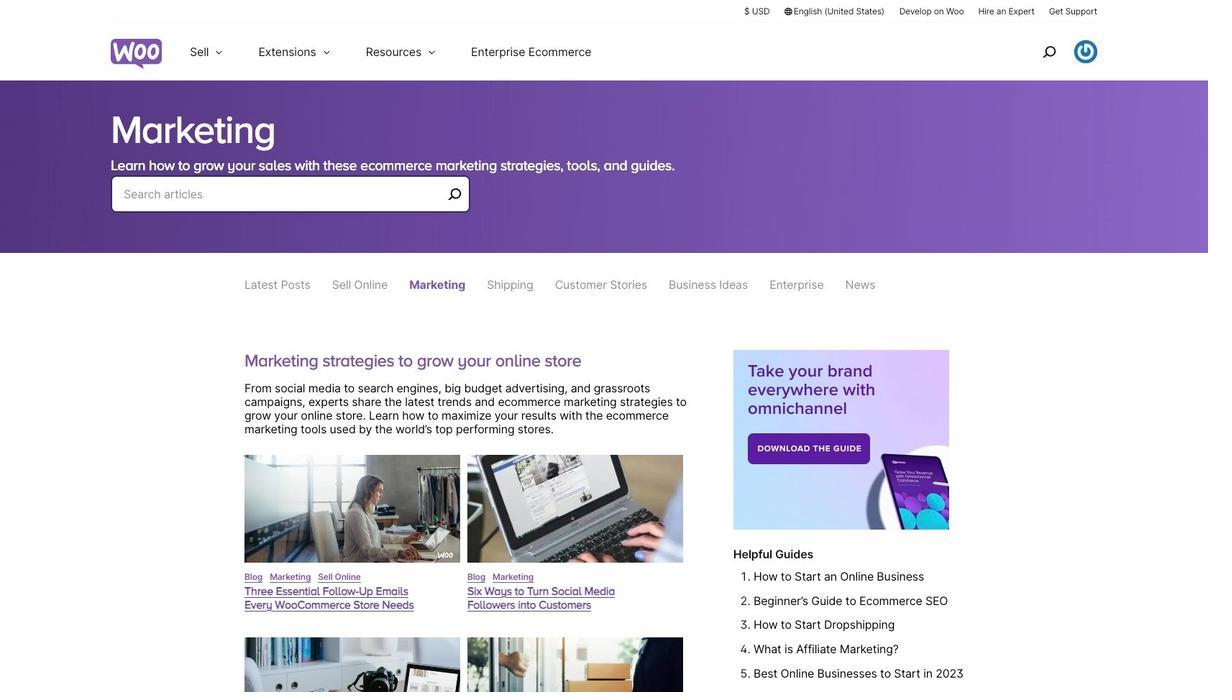 Task type: locate. For each thing, give the bounding box(es) containing it.
Search articles search field
[[124, 184, 443, 204]]

business owner working at turning social media followers into customers image
[[468, 455, 683, 563]]

None search field
[[111, 176, 470, 230]]



Task type: vqa. For each thing, say whether or not it's contained in the screenshot.
SEARCH FIELD
yes



Task type: describe. For each thing, give the bounding box(es) containing it.
desktop with computer showing the product recommendations extension image
[[245, 638, 460, 693]]

business owner sending out follow-up emails in her boutique image
[[245, 455, 460, 563]]

open account menu image
[[1075, 40, 1098, 63]]

mailman delivering extra packages to the door after successful upselling strategies image
[[468, 638, 683, 693]]

search image
[[1038, 40, 1061, 63]]

service navigation menu element
[[1012, 28, 1098, 75]]



